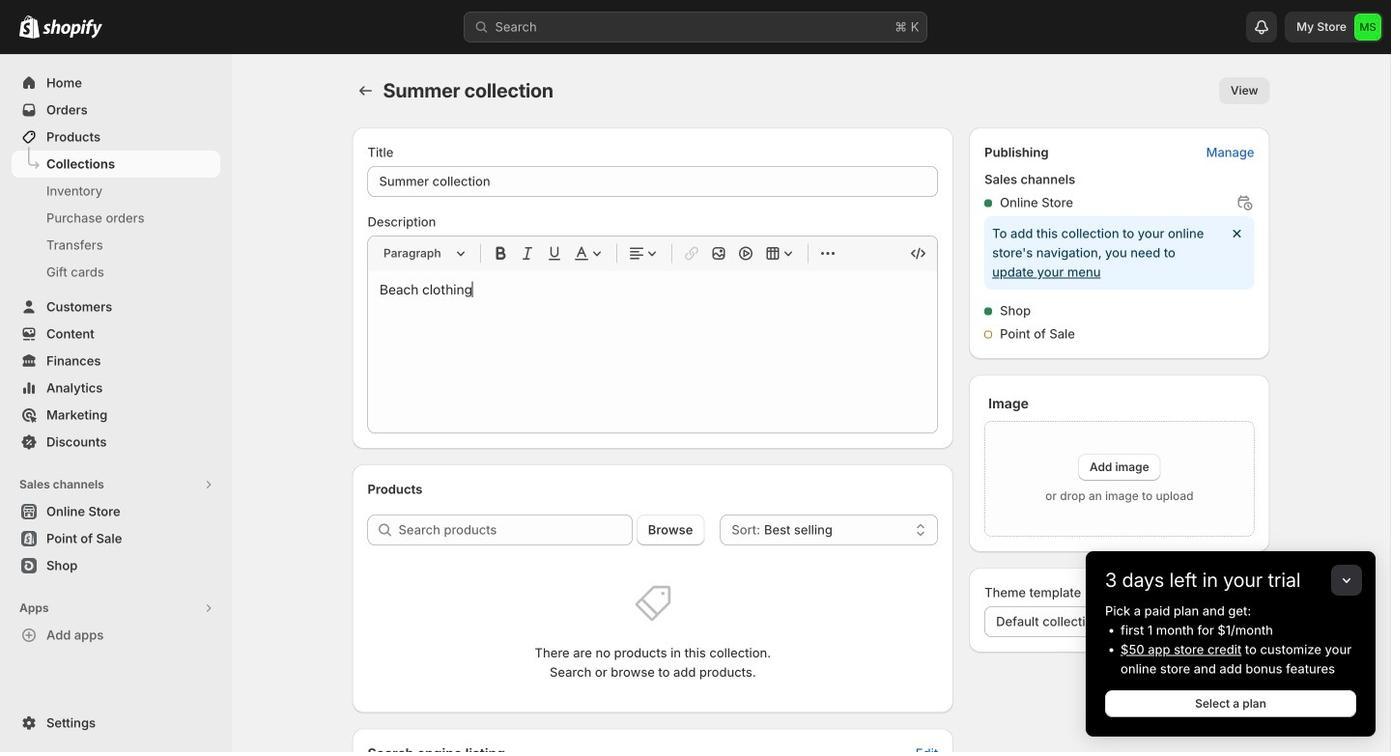 Task type: locate. For each thing, give the bounding box(es) containing it.
no products image
[[634, 585, 673, 623]]

1 horizontal spatial shopify image
[[43, 19, 102, 38]]

shopify image
[[19, 15, 40, 38], [43, 19, 102, 38]]

status
[[985, 216, 1255, 290]]

0 horizontal spatial shopify image
[[19, 15, 40, 38]]



Task type: describe. For each thing, give the bounding box(es) containing it.
e.g. Summer collection, Under $100, Staff picks text field
[[368, 166, 939, 197]]

Search products text field
[[399, 515, 633, 546]]

my store image
[[1355, 14, 1382, 41]]



Task type: vqa. For each thing, say whether or not it's contained in the screenshot.
Shopify icon
yes



